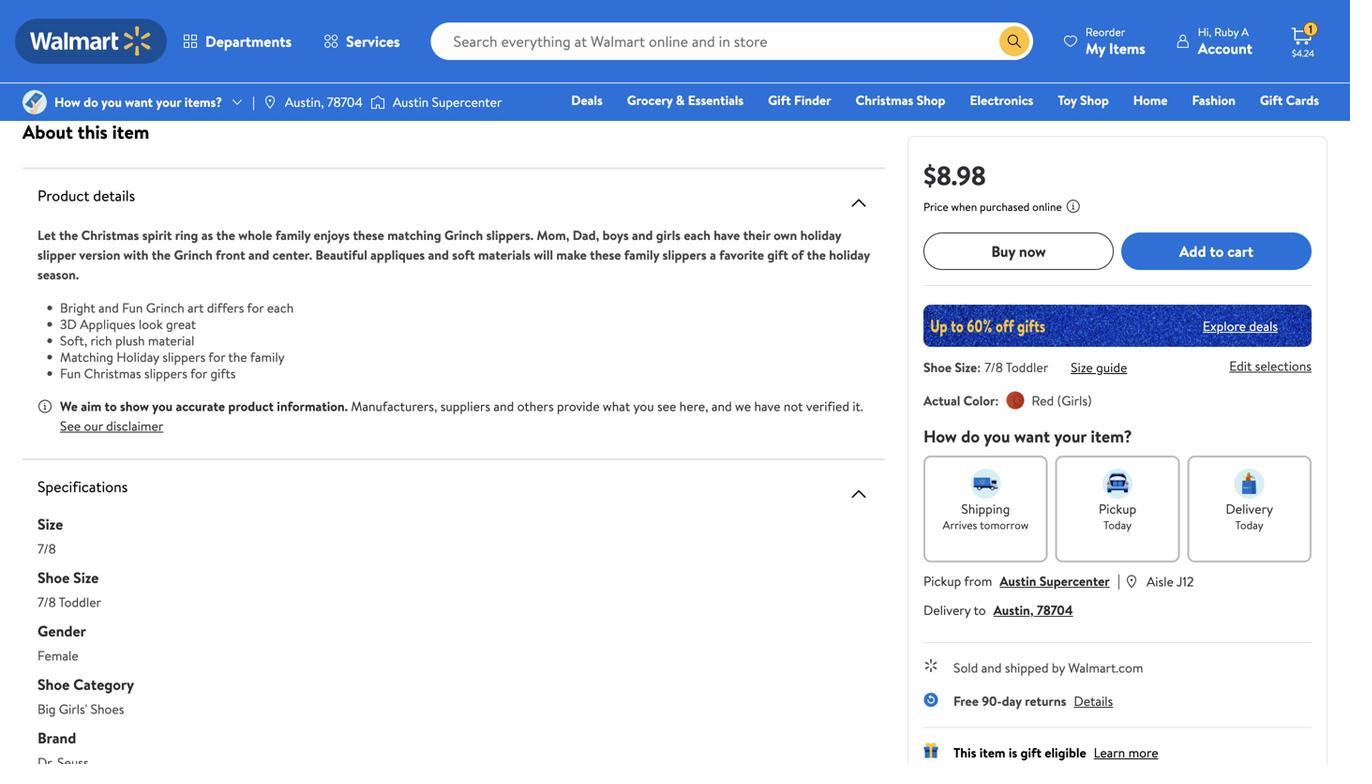 Task type: describe. For each thing, give the bounding box(es) containing it.
and left we
[[712, 397, 732, 416]]

to inside we aim to show you accurate product information. manufacturers, suppliers and others provide what you see here, and we have not verified it. see our disclaimer
[[105, 397, 117, 416]]

price when purchased online
[[924, 199, 1063, 215]]

90-
[[982, 692, 1002, 711]]

let
[[38, 226, 56, 244]]

do for how do you want your item?
[[962, 425, 980, 448]]

will
[[534, 246, 553, 264]]

and left girls
[[632, 226, 653, 244]]

0 horizontal spatial day
[[687, 19, 704, 35]]

you right show
[[152, 397, 173, 416]]

girls
[[656, 226, 681, 244]]

deals
[[572, 91, 603, 109]]

registry link
[[1095, 116, 1160, 136]]

the right of at the right top of page
[[807, 246, 826, 264]]

pickup for pickup from austin supercenter |
[[924, 572, 962, 591]]

details
[[93, 185, 135, 206]]

1 horizontal spatial 78704
[[1037, 601, 1074, 620]]

$8.98
[[924, 157, 987, 194]]

1 horizontal spatial fun
[[122, 299, 143, 317]]

verified
[[807, 397, 850, 416]]

austin inside the pickup from austin supercenter |
[[1000, 572, 1037, 591]]

home link
[[1125, 90, 1177, 110]]

1 horizontal spatial item
[[980, 744, 1006, 762]]

christmas inside let the christmas spirit ring as the whole family enjoys these matching grinch slippers. mom, dad, boys and girls each have their own holiday slipper version with the grinch front and center. beautiful appliques and soft materials will make these family slippers a favorite gift of the holiday season.
[[81, 226, 139, 244]]

electronics
[[970, 91, 1034, 109]]

tomorrow
[[980, 517, 1029, 533]]

you left see
[[634, 397, 654, 416]]

0 horizontal spatial |
[[252, 93, 255, 111]]

we
[[60, 397, 78, 416]]

2-
[[677, 19, 687, 35]]

finder
[[795, 91, 832, 109]]

account
[[1199, 38, 1253, 59]]

the down spirit
[[152, 246, 171, 264]]

intent image for delivery image
[[1235, 469, 1265, 499]]

now
[[1020, 241, 1047, 262]]

1 vertical spatial fun
[[60, 364, 81, 383]]

walmart+ link
[[1255, 116, 1328, 136]]

edit
[[1230, 357, 1253, 375]]

great
[[166, 315, 196, 333]]

pickup for pickup today
[[1099, 500, 1137, 518]]

0 vertical spatial item
[[112, 119, 149, 145]]

specifications image
[[848, 483, 871, 506]]

how for how do you want your items?
[[54, 93, 80, 111]]

walmart+
[[1264, 117, 1320, 136]]

specifications
[[38, 477, 128, 497]]

1 horizontal spatial gift
[[1021, 744, 1042, 762]]

1 horizontal spatial austin,
[[994, 601, 1034, 620]]

rich
[[90, 332, 112, 350]]

gift inside let the christmas spirit ring as the whole family enjoys these matching grinch slippers. mom, dad, boys and girls each have their own holiday slipper version with the grinch front and center. beautiful appliques and soft materials will make these family slippers a favorite gift of the holiday season.
[[768, 246, 789, 264]]

delivery to austin, 78704
[[924, 601, 1074, 620]]

slipper
[[38, 246, 76, 264]]

the right the let
[[59, 226, 78, 244]]

supercenter inside the pickup from austin supercenter |
[[1040, 572, 1110, 591]]

mom,
[[537, 226, 570, 244]]

aim
[[81, 397, 101, 416]]

christmas inside bright and fun grinch art differs for each 3d appliques look great soft, rich plush material matching holiday slippers for the family fun christmas slippers for gifts
[[84, 364, 141, 383]]

plush
[[115, 332, 145, 350]]

services button
[[308, 19, 416, 64]]

today for delivery
[[1236, 517, 1264, 533]]

matching
[[388, 226, 442, 244]]

Walmart Site-Wide search field
[[431, 23, 1034, 60]]

enjoys
[[314, 226, 350, 244]]

details button
[[1074, 692, 1114, 711]]

want for items?
[[125, 93, 153, 111]]

shoes
[[91, 700, 124, 719]]

suppliers
[[441, 397, 491, 416]]

1 vertical spatial holiday
[[830, 246, 870, 264]]

size up 'gender'
[[73, 568, 99, 588]]

product group containing extra savings available
[[458, 0, 632, 89]]

beautiful
[[316, 246, 368, 264]]

austin, 78704
[[285, 93, 363, 111]]

up to sixty percent off deals. shop now. image
[[924, 305, 1312, 347]]

0 horizontal spatial for
[[190, 364, 207, 383]]

by
[[1052, 659, 1066, 677]]

here,
[[680, 397, 709, 416]]

dad,
[[573, 226, 600, 244]]

today for pickup
[[1104, 517, 1132, 533]]

gift for finder
[[768, 91, 791, 109]]

red (girls)
[[1032, 392, 1092, 410]]

slippers.
[[487, 226, 534, 244]]

want for item?
[[1015, 425, 1051, 448]]

category
[[73, 674, 134, 695]]

one debit link
[[1168, 116, 1248, 136]]

details
[[1074, 692, 1114, 711]]

deals
[[1250, 317, 1279, 335]]

walmart image
[[30, 26, 152, 56]]

have inside we aim to show you accurate product information. manufacturers, suppliers and others provide what you see here, and we have not verified it. see our disclaimer
[[755, 397, 781, 416]]

1 vertical spatial day
[[1002, 692, 1022, 711]]

add to cart button
[[1122, 233, 1312, 270]]

0 horizontal spatial austin,
[[285, 93, 324, 111]]

and left soft
[[428, 246, 449, 264]]

season.
[[38, 265, 79, 284]]

what
[[603, 397, 631, 416]]

this
[[78, 119, 108, 145]]

shoe size : 7/8 toddler
[[924, 358, 1049, 377]]

gift for cards
[[1261, 91, 1284, 109]]

debit
[[1207, 117, 1240, 136]]

austin supercenter
[[393, 93, 502, 111]]

toddler inside size 7/8 shoe size 7/8 toddler gender female shoe category big girls' shoes
[[59, 593, 101, 612]]

1 vertical spatial these
[[590, 246, 621, 264]]

select options
[[480, 28, 550, 44]]

0 vertical spatial austin
[[393, 93, 429, 111]]

see our disclaimer button
[[60, 417, 163, 435]]

1 vertical spatial grinch
[[174, 246, 213, 264]]

accurate
[[176, 397, 225, 416]]

fashion
[[1193, 91, 1236, 109]]

0 vertical spatial shoe
[[924, 358, 952, 377]]

our
[[84, 417, 103, 435]]

you up this
[[101, 93, 122, 111]]

gift cards registry
[[1104, 91, 1320, 136]]

2-day shipping
[[677, 19, 747, 35]]

1 horizontal spatial for
[[209, 348, 225, 366]]

0 vertical spatial christmas
[[856, 91, 914, 109]]

gift cards link
[[1252, 90, 1328, 110]]

center.
[[273, 246, 312, 264]]

1 vertical spatial shoe
[[38, 568, 70, 588]]

and left others
[[494, 397, 514, 416]]

and inside bright and fun grinch art differs for each 3d appliques look great soft, rich plush material matching holiday slippers for the family fun christmas slippers for gifts
[[98, 299, 119, 317]]

gift finder link
[[760, 90, 840, 110]]

materials
[[478, 246, 531, 264]]

free 90-day returns details
[[954, 692, 1114, 711]]

services
[[346, 31, 400, 52]]

available
[[548, 12, 590, 28]]

returns
[[1025, 692, 1067, 711]]

with
[[124, 246, 149, 264]]

: for color
[[996, 392, 999, 410]]

0 vertical spatial grinch
[[445, 226, 483, 244]]

explore
[[1203, 317, 1247, 335]]

items?
[[185, 93, 222, 111]]

learn more button
[[1094, 744, 1159, 762]]

gift finder
[[768, 91, 832, 109]]

 image for austin, 78704
[[263, 95, 278, 110]]

size up actual color : at the right bottom of the page
[[955, 358, 978, 377]]

do for how do you want your items?
[[84, 93, 98, 111]]

ruby
[[1215, 24, 1239, 40]]

legal information image
[[1066, 199, 1081, 214]]

disclaimer
[[106, 417, 163, 435]]

favorite
[[720, 246, 765, 264]]

gender
[[38, 621, 86, 642]]

christmas shop
[[856, 91, 946, 109]]

cards
[[1287, 91, 1320, 109]]

walmart.com
[[1069, 659, 1144, 677]]

search icon image
[[1007, 34, 1022, 49]]

delivery today
[[1226, 500, 1274, 533]]

big
[[38, 700, 56, 719]]

buy now button
[[924, 233, 1114, 270]]

essentials
[[688, 91, 744, 109]]

$4.24
[[1293, 47, 1315, 60]]

0 vertical spatial family
[[276, 226, 311, 244]]



Task type: locate. For each thing, give the bounding box(es) containing it.
family up center.
[[276, 226, 311, 244]]

1 vertical spatial christmas
[[81, 226, 139, 244]]

size left guide
[[1071, 358, 1094, 377]]

how down actual
[[924, 425, 958, 448]]

each up a
[[684, 226, 711, 244]]

shipping
[[707, 19, 747, 35]]

pickup from austin supercenter |
[[924, 570, 1121, 591]]

0 horizontal spatial fun
[[60, 364, 81, 383]]

spirit
[[142, 226, 172, 244]]

1 vertical spatial austin,
[[994, 601, 1034, 620]]

today
[[1104, 517, 1132, 533], [1236, 517, 1264, 533]]

0 vertical spatial fun
[[122, 299, 143, 317]]

0 vertical spatial your
[[156, 93, 181, 111]]

0 horizontal spatial these
[[353, 226, 384, 244]]

shoe up actual
[[924, 358, 952, 377]]

78704 down austin supercenter button
[[1037, 601, 1074, 620]]

0 vertical spatial austin,
[[285, 93, 324, 111]]

and right bright
[[98, 299, 119, 317]]

1 vertical spatial want
[[1015, 425, 1051, 448]]

2 vertical spatial 7/8
[[38, 593, 56, 612]]

1 today from the left
[[1104, 517, 1132, 533]]

0 vertical spatial toddler
[[1006, 358, 1049, 377]]

pickup left from
[[924, 572, 962, 591]]

ring
[[175, 226, 198, 244]]

1 vertical spatial 7/8
[[38, 540, 56, 558]]

manufacturers,
[[351, 397, 437, 416]]

2 vertical spatial family
[[250, 348, 285, 366]]

price
[[924, 199, 949, 215]]

0 vertical spatial supercenter
[[432, 93, 502, 111]]

edit selections
[[1230, 357, 1312, 375]]

shop right toy
[[1081, 91, 1110, 109]]

each inside let the christmas spirit ring as the whole family enjoys these matching grinch slippers. mom, dad, boys and girls each have their own holiday slipper version with the grinch front and center. beautiful appliques and soft materials will make these family slippers a favorite gift of the holiday season.
[[684, 226, 711, 244]]

let the christmas spirit ring as the whole family enjoys these matching grinch slippers. mom, dad, boys and girls each have their own holiday slipper version with the grinch front and center. beautiful appliques and soft materials will make these family slippers a favorite gift of the holiday season.
[[38, 226, 870, 284]]

each down center.
[[267, 299, 294, 317]]

online
[[1033, 199, 1063, 215]]

toddler up red
[[1006, 358, 1049, 377]]

and right sold at bottom
[[982, 659, 1002, 677]]

each inside bright and fun grinch art differs for each 3d appliques look great soft, rich plush material matching holiday slippers for the family fun christmas slippers for gifts
[[267, 299, 294, 317]]

own
[[774, 226, 798, 244]]

1 horizontal spatial supercenter
[[1040, 572, 1110, 591]]

product
[[38, 185, 90, 206]]

reorder
[[1086, 24, 1126, 40]]

today down the intent image for delivery
[[1236, 517, 1264, 533]]

0 horizontal spatial today
[[1104, 517, 1132, 533]]

shop for christmas shop
[[917, 91, 946, 109]]

2 vertical spatial grinch
[[146, 299, 185, 317]]

 image
[[23, 90, 47, 114], [263, 95, 278, 110]]

to inside button
[[1210, 241, 1224, 262]]

departments button
[[167, 19, 308, 64]]

0 horizontal spatial do
[[84, 93, 98, 111]]

 image up about
[[23, 90, 47, 114]]

0 horizontal spatial to
[[105, 397, 117, 416]]

gift left "cards"
[[1261, 91, 1284, 109]]

7/8
[[985, 358, 1004, 377], [38, 540, 56, 558], [38, 593, 56, 612]]

1 vertical spatial how
[[924, 425, 958, 448]]

not
[[784, 397, 803, 416]]

you down color
[[984, 425, 1011, 448]]

make
[[557, 246, 587, 264]]

purchased
[[980, 199, 1030, 215]]

slippers down great
[[162, 348, 206, 366]]

slippers
[[663, 246, 707, 264], [162, 348, 206, 366], [144, 364, 188, 383]]

7/8 up 'gender'
[[38, 593, 56, 612]]

grinch up soft
[[445, 226, 483, 244]]

austin, down departments
[[285, 93, 324, 111]]

1 horizontal spatial to
[[974, 601, 987, 620]]

have right we
[[755, 397, 781, 416]]

gifting made easy image
[[924, 743, 939, 758]]

your down '(girls)'
[[1055, 425, 1087, 448]]

1 vertical spatial gift
[[1021, 744, 1042, 762]]

holiday
[[117, 348, 159, 366]]

size 7/8 shoe size 7/8 toddler gender female shoe category big girls' shoes
[[38, 514, 134, 719]]

3d
[[60, 315, 77, 333]]

2 gift from the left
[[1261, 91, 1284, 109]]

fun
[[122, 299, 143, 317], [60, 364, 81, 383]]

family down boys
[[625, 246, 660, 264]]

one
[[1176, 117, 1204, 136]]

| left aisle at the right
[[1118, 570, 1121, 591]]

1 horizontal spatial your
[[1055, 425, 1087, 448]]

holiday right of at the right top of page
[[830, 246, 870, 264]]

to for delivery
[[974, 601, 987, 620]]

others
[[517, 397, 554, 416]]

0 horizontal spatial 78704
[[327, 93, 363, 111]]

christmas right finder
[[856, 91, 914, 109]]

1 horizontal spatial today
[[1236, 517, 1264, 533]]

of
[[792, 246, 804, 264]]

gift left finder
[[768, 91, 791, 109]]

product details
[[38, 185, 135, 206]]

size down specifications
[[38, 514, 63, 535]]

grinch inside bright and fun grinch art differs for each 3d appliques look great soft, rich plush material matching holiday slippers for the family fun christmas slippers for gifts
[[146, 299, 185, 317]]

to for add
[[1210, 241, 1224, 262]]

7/8 down specifications
[[38, 540, 56, 558]]

appliques
[[371, 246, 425, 264]]

about this item
[[23, 119, 149, 145]]

boys
[[603, 226, 629, 244]]

0 vertical spatial each
[[684, 226, 711, 244]]

| right items?
[[252, 93, 255, 111]]

item left is
[[980, 744, 1006, 762]]

shop inside 'link'
[[1081, 91, 1110, 109]]

item down how do you want your items?
[[112, 119, 149, 145]]

0 horizontal spatial have
[[714, 226, 740, 244]]

1 horizontal spatial day
[[1002, 692, 1022, 711]]

0 horizontal spatial how
[[54, 93, 80, 111]]

0 vertical spatial holiday
[[801, 226, 842, 244]]

gift inside gift cards registry
[[1261, 91, 1284, 109]]

day left shipping
[[687, 19, 704, 35]]

these up beautiful
[[353, 226, 384, 244]]

0 horizontal spatial each
[[267, 299, 294, 317]]

home
[[1134, 91, 1168, 109]]

0 horizontal spatial item
[[112, 119, 149, 145]]

0 horizontal spatial :
[[978, 358, 981, 377]]

: up color
[[978, 358, 981, 377]]

austin, 78704 button
[[994, 601, 1074, 620]]

1
[[1309, 21, 1313, 37]]

pickup down intent image for pickup
[[1099, 500, 1137, 518]]

:
[[978, 358, 981, 377], [996, 392, 999, 410]]

0 horizontal spatial want
[[125, 93, 153, 111]]

austin down services in the top of the page
[[393, 93, 429, 111]]

a
[[710, 246, 717, 264]]

how for how do you want your item?
[[924, 425, 958, 448]]

2 shop from the left
[[1081, 91, 1110, 109]]

buy now
[[992, 241, 1047, 262]]

austin, down the pickup from austin supercenter |
[[994, 601, 1034, 620]]

grocery & essentials link
[[619, 90, 753, 110]]

shop
[[917, 91, 946, 109], [1081, 91, 1110, 109]]

: for size
[[978, 358, 981, 377]]

0 horizontal spatial gift
[[768, 91, 791, 109]]

how do you want your item?
[[924, 425, 1133, 448]]

0 vertical spatial gift
[[768, 246, 789, 264]]

front
[[216, 246, 245, 264]]

1 vertical spatial do
[[962, 425, 980, 448]]

: down shoe size : 7/8 toddler
[[996, 392, 999, 410]]

and down whole
[[249, 246, 270, 264]]

your left items?
[[156, 93, 181, 111]]

learn
[[1094, 744, 1126, 762]]

your for items?
[[156, 93, 181, 111]]

the right the as
[[216, 226, 235, 244]]

bright
[[60, 299, 95, 317]]

product details image
[[848, 192, 871, 214]]

gift left of at the right top of page
[[768, 246, 789, 264]]

2 product group from the left
[[458, 0, 632, 89]]

0 vertical spatial :
[[978, 358, 981, 377]]

1 horizontal spatial pickup
[[1099, 500, 1137, 518]]

day left returns
[[1002, 692, 1022, 711]]

2 vertical spatial christmas
[[84, 364, 141, 383]]

add to cart
[[1180, 241, 1254, 262]]

2 vertical spatial shoe
[[38, 674, 70, 695]]

grinch down ring
[[174, 246, 213, 264]]

0 horizontal spatial  image
[[23, 90, 47, 114]]

color
[[964, 392, 996, 410]]

7/8 up color
[[985, 358, 1004, 377]]

supercenter up austin, 78704 button
[[1040, 572, 1110, 591]]

toy shop link
[[1050, 90, 1118, 110]]

Search search field
[[431, 23, 1034, 60]]

2 today from the left
[[1236, 517, 1264, 533]]

fun up we
[[60, 364, 81, 383]]

austin up austin, 78704 button
[[1000, 572, 1037, 591]]

0 vertical spatial have
[[714, 226, 740, 244]]

slippers down girls
[[663, 246, 707, 264]]

family right the gifts
[[250, 348, 285, 366]]

1 horizontal spatial  image
[[263, 95, 278, 110]]

78704
[[327, 93, 363, 111], [1037, 601, 1074, 620]]

for right material
[[209, 348, 225, 366]]

want
[[125, 93, 153, 111], [1015, 425, 1051, 448]]

sold
[[954, 659, 979, 677]]

want up the about this item
[[125, 93, 153, 111]]

for left the gifts
[[190, 364, 207, 383]]

family inside bright and fun grinch art differs for each 3d appliques look great soft, rich plush material matching holiday slippers for the family fun christmas slippers for gifts
[[250, 348, 285, 366]]

toddler up 'gender'
[[59, 593, 101, 612]]

do down color
[[962, 425, 980, 448]]

1 product group from the left
[[26, 0, 201, 89]]

delivery for to
[[924, 601, 971, 620]]

how up the about this item
[[54, 93, 80, 111]]

0 horizontal spatial product group
[[26, 0, 201, 89]]

 image left austin, 78704 at the top left
[[263, 95, 278, 110]]

0 vertical spatial delivery
[[1226, 500, 1274, 518]]

1 horizontal spatial have
[[755, 397, 781, 416]]

toddler
[[1006, 358, 1049, 377], [59, 593, 101, 612]]

1 horizontal spatial want
[[1015, 425, 1051, 448]]

1 vertical spatial delivery
[[924, 601, 971, 620]]

1 vertical spatial item
[[980, 744, 1006, 762]]

shop for toy shop
[[1081, 91, 1110, 109]]

1 vertical spatial family
[[625, 246, 660, 264]]

0 vertical spatial do
[[84, 93, 98, 111]]

0 horizontal spatial austin
[[393, 93, 429, 111]]

this item is gift eligible learn more
[[954, 744, 1159, 762]]

1 vertical spatial |
[[1118, 570, 1121, 591]]

shop left electronics
[[917, 91, 946, 109]]

0 vertical spatial |
[[252, 93, 255, 111]]

supercenter down select
[[432, 93, 502, 111]]

1 horizontal spatial do
[[962, 425, 980, 448]]

grinch left art
[[146, 299, 185, 317]]

1 vertical spatial have
[[755, 397, 781, 416]]

1 gift from the left
[[768, 91, 791, 109]]

the down 'differs' on the left of the page
[[228, 348, 247, 366]]

2 horizontal spatial for
[[247, 299, 264, 317]]

1 vertical spatial supercenter
[[1040, 572, 1110, 591]]

2 horizontal spatial to
[[1210, 241, 1224, 262]]

1 vertical spatial 78704
[[1037, 601, 1074, 620]]

0 horizontal spatial toddler
[[59, 593, 101, 612]]

version
[[79, 246, 120, 264]]

to
[[1210, 241, 1224, 262], [105, 397, 117, 416], [974, 601, 987, 620]]

eligible
[[1045, 744, 1087, 762]]

my
[[1086, 38, 1106, 59]]

slippers inside let the christmas spirit ring as the whole family enjoys these matching grinch slippers. mom, dad, boys and girls each have their own holiday slipper version with the grinch front and center. beautiful appliques and soft materials will make these family slippers a favorite gift of the holiday season.
[[663, 246, 707, 264]]

add
[[1180, 241, 1207, 262]]

&
[[676, 91, 685, 109]]

0 vertical spatial these
[[353, 226, 384, 244]]

today inside delivery today
[[1236, 517, 1264, 533]]

 image for how do you want your items?
[[23, 90, 47, 114]]

1 shop from the left
[[917, 91, 946, 109]]

gift right is
[[1021, 744, 1042, 762]]

bright and fun grinch art differs for each 3d appliques look great soft, rich plush material matching holiday slippers for the family fun christmas slippers for gifts
[[60, 299, 294, 383]]

today down intent image for pickup
[[1104, 517, 1132, 533]]

shoe up 'gender'
[[38, 568, 70, 588]]

want down red
[[1015, 425, 1051, 448]]

holiday up of at the right top of page
[[801, 226, 842, 244]]

1 horizontal spatial product group
[[458, 0, 632, 89]]

to left 'cart'
[[1210, 241, 1224, 262]]

fun up 'plush'
[[122, 299, 143, 317]]

 image
[[371, 93, 386, 112]]

1 horizontal spatial |
[[1118, 570, 1121, 591]]

0 horizontal spatial supercenter
[[432, 93, 502, 111]]

1 vertical spatial austin
[[1000, 572, 1037, 591]]

pickup inside the pickup from austin supercenter |
[[924, 572, 962, 591]]

0 horizontal spatial gift
[[768, 246, 789, 264]]

soft
[[452, 246, 475, 264]]

0 vertical spatial how
[[54, 93, 80, 111]]

size
[[955, 358, 978, 377], [1071, 358, 1094, 377], [38, 514, 63, 535], [73, 568, 99, 588]]

1 vertical spatial pickup
[[924, 572, 962, 591]]

delivery down from
[[924, 601, 971, 620]]

0 horizontal spatial pickup
[[924, 572, 962, 591]]

registry
[[1104, 117, 1152, 136]]

1 horizontal spatial toddler
[[1006, 358, 1049, 377]]

christmas up "version"
[[81, 226, 139, 244]]

today inside the pickup today
[[1104, 517, 1132, 533]]

matching
[[60, 348, 113, 366]]

selections
[[1256, 357, 1312, 375]]

product
[[228, 397, 274, 416]]

austin supercenter button
[[1000, 572, 1110, 591]]

shoe up big
[[38, 674, 70, 695]]

0 vertical spatial 7/8
[[985, 358, 1004, 377]]

soft,
[[60, 332, 87, 350]]

slippers down material
[[144, 364, 188, 383]]

information.
[[277, 397, 348, 416]]

extra
[[480, 12, 507, 28]]

christmas down rich
[[84, 364, 141, 383]]

1 horizontal spatial gift
[[1261, 91, 1284, 109]]

product group
[[26, 0, 201, 89], [458, 0, 632, 89]]

intent image for shipping image
[[971, 469, 1001, 499]]

have up a
[[714, 226, 740, 244]]

to right aim
[[105, 397, 117, 416]]

0 horizontal spatial shop
[[917, 91, 946, 109]]

austin
[[393, 93, 429, 111], [1000, 572, 1037, 591]]

departments
[[205, 31, 292, 52]]

to down from
[[974, 601, 987, 620]]

for right 'differs' on the left of the page
[[247, 299, 264, 317]]

0 horizontal spatial delivery
[[924, 601, 971, 620]]

1 vertical spatial your
[[1055, 425, 1087, 448]]

have inside let the christmas spirit ring as the whole family enjoys these matching grinch slippers. mom, dad, boys and girls each have their own holiday slipper version with the grinch front and center. beautiful appliques and soft materials will make these family slippers a favorite gift of the holiday season.
[[714, 226, 740, 244]]

1 horizontal spatial shop
[[1081, 91, 1110, 109]]

0 vertical spatial 78704
[[327, 93, 363, 111]]

family
[[276, 226, 311, 244], [625, 246, 660, 264], [250, 348, 285, 366]]

size guide
[[1071, 358, 1128, 377]]

1 horizontal spatial each
[[684, 226, 711, 244]]

your for item?
[[1055, 425, 1087, 448]]

shoe
[[924, 358, 952, 377], [38, 568, 70, 588], [38, 674, 70, 695]]

1 vertical spatial each
[[267, 299, 294, 317]]

delivery for today
[[1226, 500, 1274, 518]]

their
[[744, 226, 771, 244]]

the inside bright and fun grinch art differs for each 3d appliques look great soft, rich plush material matching holiday slippers for the family fun christmas slippers for gifts
[[228, 348, 247, 366]]

gift
[[768, 246, 789, 264], [1021, 744, 1042, 762]]

delivery down the intent image for delivery
[[1226, 500, 1274, 518]]

0 vertical spatial day
[[687, 19, 704, 35]]

0 vertical spatial want
[[125, 93, 153, 111]]

austin,
[[285, 93, 324, 111], [994, 601, 1034, 620]]

1 vertical spatial toddler
[[59, 593, 101, 612]]

size guide button
[[1071, 358, 1128, 377]]

these down boys
[[590, 246, 621, 264]]

intent image for pickup image
[[1103, 469, 1133, 499]]

electronics link
[[962, 90, 1043, 110]]

78704 down services dropdown button
[[327, 93, 363, 111]]

shipped
[[1005, 659, 1049, 677]]

2 vertical spatial to
[[974, 601, 987, 620]]

1 vertical spatial to
[[105, 397, 117, 416]]

do up this
[[84, 93, 98, 111]]



Task type: vqa. For each thing, say whether or not it's contained in the screenshot.
EDIT SELECTIONS button
yes



